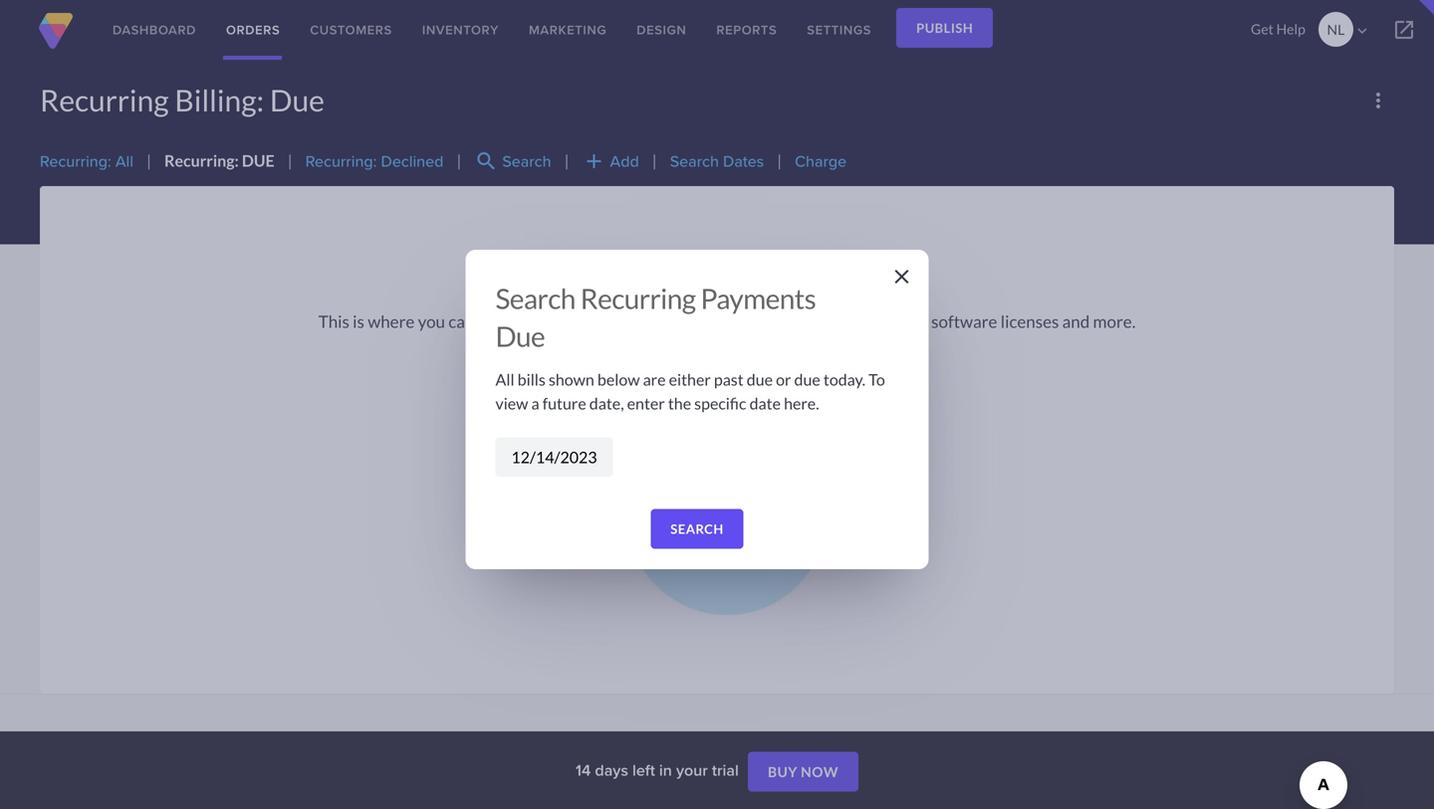 Task type: describe. For each thing, give the bounding box(es) containing it.
billing
[[598, 311, 643, 332]]

can
[[448, 311, 474, 332]]

today.
[[824, 370, 866, 390]]

design
[[637, 20, 687, 39]]


[[1392, 18, 1416, 42]]

0 vertical spatial all
[[115, 149, 133, 173]]

past
[[714, 370, 744, 390]]

search inside search search
[[502, 149, 551, 173]]

all bills shown below are either past due or due today. to view a future date, enter the specific date here.
[[496, 370, 885, 413]]

date,
[[589, 394, 624, 413]]

buy now link
[[748, 753, 859, 792]]

recurring: for recurring: all
[[40, 149, 111, 173]]

4 | from the left
[[564, 151, 569, 170]]

this is where you can set up recurring billing for products like subscription services, software licenses and more.
[[318, 311, 1136, 332]]

inventory
[[422, 20, 499, 39]]

and
[[1062, 311, 1090, 332]]

buy now
[[768, 764, 839, 781]]

recurring: all link
[[40, 149, 133, 173]]

here.
[[784, 394, 819, 413]]

products
[[671, 311, 737, 332]]

view
[[496, 394, 528, 413]]

recurring: due link
[[164, 151, 275, 170]]

recurring: all
[[40, 149, 133, 173]]

add
[[610, 149, 639, 173]]

date
[[750, 394, 781, 413]]

oops! you don't have any recurring orders yet. image
[[627, 416, 827, 616]]

manage
[[537, 259, 640, 295]]

succeed online with volusion's shopping cart software image
[[36, 13, 76, 49]]

recurring: declined
[[305, 149, 444, 173]]

1 due from the left
[[747, 370, 773, 390]]

now
[[801, 764, 839, 781]]

search
[[474, 150, 498, 173]]

search for search recurring payments due
[[496, 282, 575, 315]]

specific
[[694, 394, 747, 413]]

reports
[[716, 20, 777, 39]]

help
[[1276, 20, 1306, 37]]

licenses
[[1001, 311, 1059, 332]]

0 horizontal spatial due
[[270, 82, 325, 118]]

customers
[[310, 20, 392, 39]]

recurring billing: due
[[40, 82, 325, 118]]


[[1354, 22, 1371, 40]]

due
[[242, 151, 275, 170]]

shown
[[549, 370, 594, 390]]

billing:
[[175, 82, 264, 118]]

dashboard
[[113, 20, 196, 39]]

to
[[869, 370, 885, 390]]

nl
[[1327, 21, 1345, 38]]

search search
[[474, 149, 551, 173]]

search dates
[[670, 149, 764, 173]]

recurring: due
[[164, 151, 275, 170]]

0 horizontal spatial recurring
[[525, 311, 595, 332]]

manage your recurring billing.
[[537, 259, 917, 295]]

2 | from the left
[[288, 151, 292, 170]]

dates
[[723, 149, 764, 173]]

add
[[582, 150, 606, 173]]

charge link
[[795, 149, 847, 173]]

either
[[669, 370, 711, 390]]

2 due from the left
[[794, 370, 820, 390]]

billing.
[[835, 259, 917, 295]]

where
[[368, 311, 415, 332]]

 link
[[1375, 0, 1434, 60]]



Task type: vqa. For each thing, say whether or not it's contained in the screenshot.
vendors
no



Task type: locate. For each thing, give the bounding box(es) containing it.
future
[[543, 394, 586, 413]]

get
[[1251, 20, 1274, 37]]

| left add
[[564, 151, 569, 170]]

software
[[931, 311, 997, 332]]

recurring up like
[[710, 259, 829, 295]]

1 horizontal spatial due
[[794, 370, 820, 390]]

buy
[[768, 764, 798, 781]]

2 horizontal spatial recurring:
[[305, 149, 377, 173]]

1 vertical spatial recurring
[[525, 311, 595, 332]]

0 horizontal spatial due
[[747, 370, 773, 390]]

subscription
[[770, 311, 861, 332]]

| right due
[[288, 151, 292, 170]]

search
[[502, 149, 551, 173], [670, 149, 719, 173], [496, 282, 575, 315], [671, 522, 724, 537]]

0 vertical spatial due
[[270, 82, 325, 118]]

due
[[270, 82, 325, 118], [496, 320, 545, 353]]

1 horizontal spatial recurring:
[[164, 151, 239, 170]]

recurring inside the search recurring payments due
[[580, 282, 696, 315]]

settings
[[807, 20, 872, 39]]

|
[[147, 151, 151, 170], [288, 151, 292, 170], [457, 151, 461, 170], [564, 151, 569, 170], [652, 151, 657, 170], [777, 151, 782, 170]]

up
[[503, 311, 522, 332]]

| left 'search'
[[457, 151, 461, 170]]

1 horizontal spatial recurring
[[710, 259, 829, 295]]

6 | from the left
[[777, 151, 782, 170]]

marketing
[[529, 20, 607, 39]]

all down recurring billing: due
[[115, 149, 133, 173]]

all
[[115, 149, 133, 173], [496, 370, 515, 390]]

search dates link
[[670, 149, 764, 173]]

5 | from the left
[[652, 151, 657, 170]]

due up due
[[270, 82, 325, 118]]

recurring: for recurring: due
[[164, 151, 239, 170]]

search inside the search recurring payments due
[[496, 282, 575, 315]]

more.
[[1093, 311, 1136, 332]]

1 vertical spatial all
[[496, 370, 515, 390]]

set
[[478, 311, 500, 332]]

None text field
[[496, 438, 613, 477]]

your
[[646, 259, 704, 295]]

close
[[890, 265, 914, 289]]

recurring: for recurring: declined
[[305, 149, 377, 173]]

due right "or"
[[794, 370, 820, 390]]

1 vertical spatial due
[[496, 320, 545, 353]]

1 horizontal spatial all
[[496, 370, 515, 390]]

0 horizontal spatial recurring:
[[40, 149, 111, 173]]

0 vertical spatial recurring
[[710, 259, 829, 295]]

14
[[576, 759, 591, 782]]

due inside the search recurring payments due
[[496, 320, 545, 353]]

publish button
[[896, 8, 993, 48]]

get help
[[1251, 20, 1306, 37]]

recurring
[[710, 259, 829, 295], [525, 311, 595, 332]]

0 vertical spatial recurring
[[40, 82, 169, 118]]

payments
[[701, 282, 816, 315]]

3 | from the left
[[457, 151, 461, 170]]

search link
[[651, 510, 744, 549]]

1 | from the left
[[147, 151, 151, 170]]

recurring: declined link
[[305, 149, 444, 173]]

publish
[[916, 20, 973, 36]]

a
[[531, 394, 539, 413]]

| right add
[[652, 151, 657, 170]]

search for search
[[671, 522, 724, 537]]

0 horizontal spatial all
[[115, 149, 133, 173]]

like
[[740, 311, 766, 332]]

1 horizontal spatial recurring
[[580, 282, 696, 315]]

this
[[318, 311, 350, 332]]

dashboard link
[[98, 0, 211, 60]]

is
[[353, 311, 364, 332]]

services,
[[864, 311, 928, 332]]

all inside 'all bills shown below are either past due or due today. to view a future date, enter the specific date here.'
[[496, 370, 515, 390]]

the
[[668, 394, 691, 413]]

| right dates
[[777, 151, 782, 170]]

below
[[598, 370, 640, 390]]

bills
[[518, 370, 546, 390]]

| right the recurring: all link
[[147, 151, 151, 170]]

0 horizontal spatial recurring
[[40, 82, 169, 118]]

1 vertical spatial recurring
[[580, 282, 696, 315]]

search recurring payments due
[[496, 282, 816, 353]]

enter
[[627, 394, 665, 413]]

declined
[[381, 149, 444, 173]]

nl 
[[1327, 21, 1371, 40]]

1 horizontal spatial due
[[496, 320, 545, 353]]

you
[[418, 311, 445, 332]]

all up view
[[496, 370, 515, 390]]

search for search dates
[[670, 149, 719, 173]]

recurring right up
[[525, 311, 595, 332]]

add add
[[582, 149, 639, 173]]

recurring
[[40, 82, 169, 118], [580, 282, 696, 315]]

charge
[[795, 149, 847, 173]]

for
[[646, 311, 668, 332]]

due up bills
[[496, 320, 545, 353]]

due left "or"
[[747, 370, 773, 390]]

due
[[747, 370, 773, 390], [794, 370, 820, 390]]

orders
[[226, 20, 280, 39]]

recurring:
[[40, 149, 111, 173], [305, 149, 377, 173], [164, 151, 239, 170]]

or
[[776, 370, 791, 390]]

are
[[643, 370, 666, 390]]



